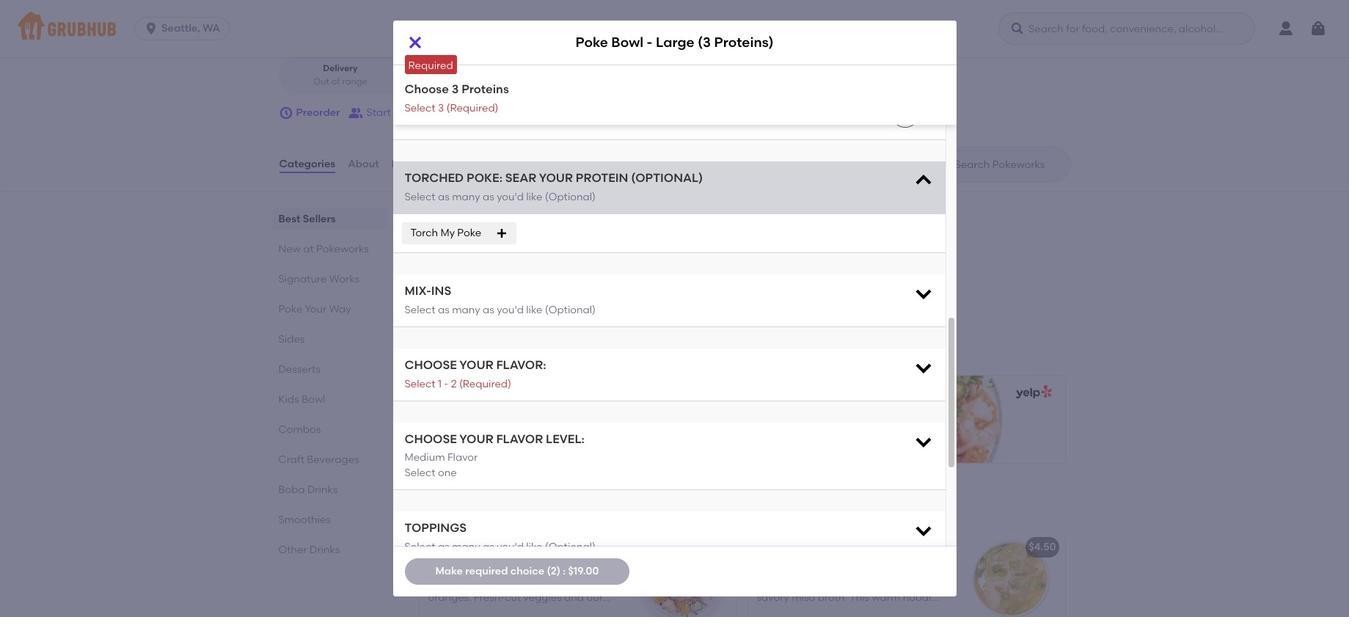 Task type: locate. For each thing, give the bounding box(es) containing it.
1 horizontal spatial order
[[589, 26, 613, 37]]

0 vertical spatial •
[[403, 3, 407, 16]]

pokeworks up works
[[316, 243, 369, 255]]

choose inside choose your flavor level: medium flavor select one
[[405, 432, 457, 446]]

chicken noodle soup image
[[955, 531, 1065, 617]]

at
[[303, 243, 314, 255], [455, 497, 472, 515]]

0 vertical spatial with
[[757, 577, 778, 589]]

• right ne
[[403, 3, 407, 16]]

(required) inside choose 3 proteins select 3 (required)
[[446, 102, 499, 114]]

(3 inside button
[[852, 415, 862, 428]]

$15.65 up flavor
[[430, 432, 461, 445]]

poke:
[[467, 171, 503, 185]]

of inside $3 off offer valid on first orders of $15 or more.
[[555, 248, 565, 260]]

like down sear
[[526, 191, 543, 203]]

boba
[[278, 484, 305, 496]]

select inside choose 3 proteins select 3 (required)
[[405, 102, 436, 114]]

lobster
[[454, 541, 492, 553]]

many inside mix-ins select as many as you'd like (optional)
[[452, 304, 480, 316]]

1 vertical spatial best
[[416, 329, 450, 348]]

sellers inside best sellers most ordered on grubhub
[[454, 329, 505, 348]]

miso
[[792, 592, 815, 604]]

• right mi
[[459, 76, 462, 86]]

0 vertical spatial $15.65
[[430, 432, 461, 445]]

3 right 6.0
[[452, 82, 459, 96]]

(required) right 2
[[459, 378, 511, 390]]

3
[[452, 82, 459, 96], [438, 102, 444, 114]]

0 vertical spatial best
[[278, 213, 300, 225]]

1 (optional) from the top
[[545, 191, 596, 203]]

bowl inside poke bowl - regular (2 proteins) $15.65
[[457, 415, 482, 428]]

toppings
[[405, 521, 467, 535]]

on left the first
[[485, 248, 498, 260]]

on for off
[[485, 248, 498, 260]]

3 select from the top
[[405, 304, 436, 316]]

1
[[438, 378, 442, 390]]

order down choose
[[426, 106, 452, 119]]

sellers down categories button
[[303, 213, 336, 225]]

1 horizontal spatial large
[[820, 415, 849, 428]]

1 horizontal spatial new at pokeworks
[[416, 497, 559, 515]]

0 horizontal spatial best
[[278, 213, 300, 225]]

good
[[366, 26, 390, 37]]

poke bowl - large (3 proteins) inside button
[[759, 415, 909, 428]]

0 vertical spatial (3
[[698, 34, 711, 51]]

with down this
[[846, 606, 867, 617]]

on right ordered
[[485, 350, 498, 362]]

1 vertical spatial (required)
[[459, 378, 511, 390]]

at down best sellers
[[303, 243, 314, 255]]

delivery
[[323, 63, 358, 74]]

kids
[[278, 393, 299, 406]]

1 vertical spatial many
[[452, 304, 480, 316]]

1 you'd from the top
[[497, 191, 524, 203]]

of down delivery
[[331, 76, 340, 86]]

proteins)
[[714, 34, 774, 51], [545, 415, 590, 428], [864, 415, 909, 428]]

on inside best sellers most ordered on grubhub
[[485, 350, 498, 362]]

as down the poke:
[[483, 191, 494, 203]]

best up most
[[416, 329, 450, 348]]

option group
[[278, 57, 530, 94]]

222
[[297, 3, 314, 16]]

0 vertical spatial your
[[539, 171, 573, 185]]

order right correct
[[589, 26, 613, 37]]

choose inside choose your flavor: select 1 - 2 (required)
[[405, 358, 457, 372]]

0 vertical spatial (optional)
[[545, 191, 596, 203]]

1 vertical spatial •
[[459, 76, 462, 86]]

2 you'd from the top
[[497, 304, 524, 316]]

0 vertical spatial (required)
[[446, 102, 499, 114]]

many down the poke:
[[452, 191, 480, 203]]

drinks down craft beverages
[[307, 484, 338, 496]]

1 vertical spatial way
[[329, 303, 351, 316]]

1 horizontal spatial 3
[[452, 82, 459, 96]]

sear
[[505, 171, 536, 185]]

0 vertical spatial you'd
[[497, 191, 524, 203]]

0 horizontal spatial way
[[329, 303, 351, 316]]

drinks for other drinks
[[310, 544, 340, 556]]

0 vertical spatial sellers
[[303, 213, 336, 225]]

1 vertical spatial of
[[555, 248, 565, 260]]

0 vertical spatial pokeworks
[[316, 243, 369, 255]]

of left the $15
[[555, 248, 565, 260]]

choose up medium
[[405, 432, 457, 446]]

2 vertical spatial you'd
[[497, 540, 524, 553]]

pickup
[[453, 63, 483, 74]]

- inside poke bowl - regular (2 proteins) $15.65
[[484, 415, 489, 428]]

1 horizontal spatial with
[[846, 606, 867, 617]]

2 vertical spatial your
[[460, 432, 493, 446]]

choose
[[405, 358, 457, 372], [405, 432, 457, 446]]

(optional) down the $15
[[545, 304, 596, 316]]

choose your flavor level: medium flavor select one
[[405, 432, 585, 479]]

proteins
[[462, 82, 509, 96]]

pokeworks up the toppings select as many as you'd like (optional)
[[475, 497, 559, 515]]

2 choose from the top
[[405, 432, 457, 446]]

green
[[869, 606, 898, 617]]

best for best sellers
[[278, 213, 300, 225]]

grubhub
[[500, 350, 545, 362]]

0 vertical spatial drinks
[[307, 484, 338, 496]]

select inside choose your flavor level: medium flavor select one
[[405, 466, 436, 479]]

0 horizontal spatial with
[[757, 577, 778, 589]]

222 bellevue way ne button
[[296, 2, 400, 18]]

like up grubhub
[[526, 304, 543, 316]]

1 vertical spatial order
[[426, 106, 452, 119]]

luxe
[[428, 541, 451, 553]]

1 horizontal spatial sellers
[[454, 329, 505, 348]]

1 vertical spatial poke bowl - large (3 proteins)
[[759, 415, 909, 428]]

you'd up make required choice (2) : $19.00 at the bottom of the page
[[497, 540, 524, 553]]

(required)
[[446, 102, 499, 114], [459, 378, 511, 390]]

2 vertical spatial like
[[526, 540, 543, 553]]

1 like from the top
[[526, 191, 543, 203]]

1 horizontal spatial pokeworks
[[475, 497, 559, 515]]

1 vertical spatial choose
[[405, 432, 457, 446]]

0 horizontal spatial at
[[303, 243, 314, 255]]

you'd inside the toppings select as many as you'd like (optional)
[[497, 540, 524, 553]]

1 horizontal spatial way
[[361, 3, 383, 16]]

0 horizontal spatial proteins)
[[545, 415, 590, 428]]

my
[[441, 227, 455, 239]]

1 horizontal spatial •
[[459, 76, 462, 86]]

1 vertical spatial at
[[455, 497, 472, 515]]

sellers up ordered
[[454, 329, 505, 348]]

mix-
[[405, 284, 431, 298]]

at up toppings
[[455, 497, 472, 515]]

1 horizontal spatial (3
[[852, 415, 862, 428]]

3 like from the top
[[526, 540, 543, 553]]

new at pokeworks up signature works
[[278, 243, 369, 255]]

new at pokeworks up the toppings select as many as you'd like (optional)
[[416, 497, 559, 515]]

0 horizontal spatial of
[[331, 76, 340, 86]]

poke
[[576, 34, 608, 51], [457, 227, 481, 239], [278, 303, 303, 316], [430, 415, 455, 428], [759, 415, 784, 428]]

(optional) up :
[[545, 540, 596, 553]]

tofu
[[408, 107, 429, 120]]

see
[[431, 292, 450, 304]]

(optional)
[[545, 191, 596, 203], [545, 304, 596, 316], [545, 540, 596, 553]]

1182
[[456, 3, 476, 16]]

you'd
[[497, 191, 524, 203], [497, 304, 524, 316], [497, 540, 524, 553]]

choose up 1
[[405, 358, 457, 372]]

your inside choose your flavor level: medium flavor select one
[[460, 432, 493, 446]]

1 vertical spatial sellers
[[454, 329, 505, 348]]

4 select from the top
[[405, 378, 436, 390]]

one
[[438, 466, 457, 479]]

on for sellers
[[485, 350, 498, 362]]

1 vertical spatial on
[[485, 350, 498, 362]]

poke bowl - large (3 proteins)
[[576, 34, 774, 51], [759, 415, 909, 428]]

(required) down proteins on the top left of page
[[446, 102, 499, 114]]

2 like from the top
[[526, 304, 543, 316]]

0 horizontal spatial $15.65
[[430, 432, 461, 445]]

as down the torched
[[438, 191, 450, 203]]

way for bellevue
[[361, 3, 383, 16]]

level:
[[546, 432, 585, 446]]

flavor
[[448, 452, 478, 464]]

2 many from the top
[[452, 304, 480, 316]]

best inside best sellers most ordered on grubhub
[[416, 329, 450, 348]]

1 vertical spatial pokeworks
[[475, 497, 559, 515]]

your for flavor:
[[460, 358, 493, 372]]

1 horizontal spatial best
[[416, 329, 450, 348]]

poke your way
[[278, 303, 351, 316]]

0 horizontal spatial (3
[[698, 34, 711, 51]]

you'd right details
[[497, 304, 524, 316]]

toppings select as many as you'd like (optional)
[[405, 521, 596, 553]]

order inside button
[[426, 106, 452, 119]]

1 choose from the top
[[405, 358, 457, 372]]

yelp image
[[1013, 385, 1052, 399]]

$15.65 inside poke bowl - regular (2 proteins) $15.65
[[430, 432, 461, 445]]

order
[[589, 26, 613, 37], [426, 106, 452, 119]]

$15.65 left chicken
[[693, 541, 724, 553]]

select inside the toppings select as many as you'd like (optional)
[[405, 540, 436, 553]]

shrimp
[[408, 55, 443, 68]]

as up best sellers most ordered on grubhub
[[483, 304, 494, 316]]

2 vertical spatial (optional)
[[545, 540, 596, 553]]

combined
[[869, 562, 919, 574]]

is
[[783, 606, 791, 617]]

$19.00
[[568, 565, 599, 577]]

- inside button
[[813, 415, 817, 428]]

0 horizontal spatial new
[[278, 243, 301, 255]]

0 vertical spatial way
[[361, 3, 383, 16]]

you'd inside torched poke: sear your protein (optional) select as many as you'd like (optional)
[[497, 191, 524, 203]]

min
[[491, 76, 507, 86]]

0 vertical spatial on
[[485, 248, 498, 260]]

seattle, wa
[[161, 22, 220, 34]]

(optional) inside torched poke: sear your protein (optional) select as many as you'd like (optional)
[[545, 191, 596, 203]]

new up signature
[[278, 243, 301, 255]]

0 vertical spatial many
[[452, 191, 480, 203]]

2 select from the top
[[405, 191, 436, 203]]

regular
[[491, 415, 531, 428]]

0 vertical spatial new
[[278, 243, 301, 255]]

of
[[331, 76, 340, 86], [555, 248, 565, 260]]

more.
[[444, 263, 472, 275]]

1 vertical spatial drinks
[[310, 544, 340, 556]]

select
[[405, 102, 436, 114], [405, 191, 436, 203], [405, 304, 436, 316], [405, 378, 436, 390], [405, 466, 436, 479], [405, 540, 436, 553]]

new up toppings
[[416, 497, 451, 515]]

3 many from the top
[[452, 540, 480, 553]]

2 (optional) from the top
[[545, 304, 596, 316]]

poke inside button
[[759, 415, 784, 428]]

3 down choose
[[438, 102, 444, 114]]

range
[[342, 76, 367, 86]]

select inside torched poke: sear your protein (optional) select as many as you'd like (optional)
[[405, 191, 436, 203]]

1 vertical spatial large
[[820, 415, 849, 428]]

6 select from the top
[[405, 540, 436, 553]]

1 many from the top
[[452, 191, 480, 203]]

3 (optional) from the top
[[545, 540, 596, 553]]

1 vertical spatial new
[[416, 497, 451, 515]]

with up savory
[[757, 577, 778, 589]]

0 vertical spatial order
[[589, 26, 613, 37]]

1 vertical spatial (optional)
[[545, 304, 596, 316]]

delivery out of range
[[313, 63, 367, 86]]

1 vertical spatial 3
[[438, 102, 444, 114]]

bellevue
[[317, 3, 358, 16]]

- inside choose your flavor: select 1 - 2 (required)
[[444, 378, 449, 390]]

about
[[348, 158, 379, 170]]

2
[[451, 378, 457, 390]]

broth.
[[818, 592, 847, 604]]

best down categories button
[[278, 213, 300, 225]]

you'd down sear
[[497, 191, 524, 203]]

many
[[452, 191, 480, 203], [452, 304, 480, 316], [452, 540, 480, 553]]

(optional) inside mix-ins select as many as you'd like (optional)
[[545, 304, 596, 316]]

on inside $3 off offer valid on first orders of $15 or more.
[[485, 248, 498, 260]]

0 vertical spatial like
[[526, 191, 543, 203]]

2 horizontal spatial proteins)
[[864, 415, 909, 428]]

protein
[[576, 171, 628, 185]]

(v)
[[431, 107, 444, 120]]

svg image
[[1310, 20, 1327, 37], [278, 106, 293, 120], [899, 108, 911, 120], [913, 171, 934, 191], [496, 228, 508, 239], [913, 283, 934, 304], [913, 520, 934, 541]]

way right your
[[329, 303, 351, 316]]

like up "choice"
[[526, 540, 543, 553]]

(optional) down the 'protein'
[[545, 191, 596, 203]]

•
[[403, 3, 407, 16], [459, 76, 462, 86]]

as
[[438, 191, 450, 203], [483, 191, 494, 203], [438, 304, 450, 316], [483, 304, 494, 316], [438, 540, 450, 553], [483, 540, 494, 553]]

main navigation navigation
[[0, 0, 1349, 57]]

0 horizontal spatial order
[[426, 106, 452, 119]]

pickup 6.0 mi • 10–20 min
[[429, 63, 507, 86]]

best
[[278, 213, 300, 225], [416, 329, 450, 348]]

0 vertical spatial new at pokeworks
[[278, 243, 369, 255]]

poke bowl - large (3 proteins) button
[[748, 376, 1065, 463]]

0 vertical spatial of
[[331, 76, 340, 86]]

1 vertical spatial like
[[526, 304, 543, 316]]

1 select from the top
[[405, 102, 436, 114]]

you'd inside mix-ins select as many as you'd like (optional)
[[497, 304, 524, 316]]

poke bowl - regular (2 proteins) $15.65
[[430, 415, 590, 445]]

way for your
[[329, 303, 351, 316]]

0 vertical spatial choose
[[405, 358, 457, 372]]

1 vertical spatial (3
[[852, 415, 862, 428]]

your inside choose your flavor: select 1 - 2 (required)
[[460, 358, 493, 372]]

way left ne
[[361, 3, 383, 16]]

drinks right other
[[310, 544, 340, 556]]

poke inside poke bowl - regular (2 proteins) $15.65
[[430, 415, 455, 428]]

on
[[485, 248, 498, 260], [485, 350, 498, 362]]

1 vertical spatial you'd
[[497, 304, 524, 316]]

1 horizontal spatial at
[[455, 497, 472, 515]]

3 you'd from the top
[[497, 540, 524, 553]]

1 vertical spatial $15.65
[[693, 541, 724, 553]]

(required) inside choose your flavor: select 1 - 2 (required)
[[459, 378, 511, 390]]

2 vertical spatial many
[[452, 540, 480, 553]]

many right luxe
[[452, 540, 480, 553]]

1 horizontal spatial of
[[555, 248, 565, 260]]

svg image
[[144, 21, 159, 36], [1010, 21, 1025, 36], [406, 34, 424, 51], [899, 56, 911, 68], [913, 357, 934, 378], [913, 431, 934, 452]]

1 vertical spatial your
[[460, 358, 493, 372]]

chicken noodle soup
[[757, 541, 865, 553]]

signature
[[278, 273, 327, 285]]

0 vertical spatial large
[[656, 34, 695, 51]]

sellers
[[303, 213, 336, 225], [454, 329, 505, 348]]

1 vertical spatial with
[[846, 606, 867, 617]]

torched poke: sear your protein (optional) select as many as you'd like (optional)
[[405, 171, 703, 203]]

savory
[[757, 592, 789, 604]]

0 horizontal spatial sellers
[[303, 213, 336, 225]]

Search Pokeworks search field
[[953, 158, 1066, 172]]

torch my poke
[[410, 227, 481, 239]]

5 select from the top
[[405, 466, 436, 479]]

many right see
[[452, 304, 480, 316]]

reviews button
[[391, 138, 433, 191]]

start group order
[[366, 106, 452, 119]]



Task type: vqa. For each thing, say whether or not it's contained in the screenshot.
$20.39 for Four buttermilk crispy chicken strips made with all-natural chicken breast & 3 buttermilk pancakes. Served with choice of sauce.
no



Task type: describe. For each thing, give the bounding box(es) containing it.
torch
[[410, 227, 438, 239]]

craft beverages
[[278, 453, 359, 466]]

drinks for boba drinks
[[307, 484, 338, 496]]

about button
[[347, 138, 380, 191]]

$4.50
[[1029, 541, 1056, 553]]

of inside delivery out of range
[[331, 76, 340, 86]]

proteins) inside poke bowl - large (3 proteins) button
[[864, 415, 909, 428]]

see details button
[[431, 285, 486, 312]]

start group order button
[[349, 100, 452, 126]]

choice
[[510, 565, 544, 577]]

best for best sellers most ordered on grubhub
[[416, 329, 450, 348]]

svg image inside main navigation navigation
[[1310, 20, 1327, 37]]

delicate
[[780, 577, 821, 589]]

sellers for best sellers most ordered on grubhub
[[454, 329, 505, 348]]

smoothies
[[278, 514, 331, 526]]

seattle,
[[161, 22, 200, 34]]

0 horizontal spatial •
[[403, 3, 407, 16]]

search icon image
[[931, 156, 949, 173]]

medium
[[405, 452, 445, 464]]

good food
[[366, 26, 412, 37]]

beverages
[[307, 453, 359, 466]]

most
[[416, 350, 440, 362]]

required
[[465, 565, 508, 577]]

6.0
[[429, 76, 442, 86]]

flavor:
[[496, 358, 546, 372]]

as down ins
[[438, 304, 450, 316]]

0 horizontal spatial pokeworks
[[316, 243, 369, 255]]

222 bellevue way ne • (425) 214-1182
[[297, 3, 476, 16]]

• inside pickup 6.0 mi • 10–20 min
[[459, 76, 462, 86]]

many inside the toppings select as many as you'd like (optional)
[[452, 540, 480, 553]]

your
[[305, 303, 327, 316]]

0 vertical spatial poke bowl - large (3 proteins)
[[576, 34, 774, 51]]

make required choice (2) : $19.00
[[435, 565, 599, 577]]

choose for flavor
[[405, 432, 457, 446]]

out
[[313, 76, 329, 86]]

luxe lobster bowl image
[[626, 531, 736, 617]]

1 horizontal spatial $15.65
[[693, 541, 724, 553]]

choose for flavor:
[[405, 358, 457, 372]]

like inside the toppings select as many as you'd like (optional)
[[526, 540, 543, 553]]

desserts
[[278, 363, 321, 376]]

best sellers
[[278, 213, 336, 225]]

offer
[[431, 248, 456, 260]]

0 horizontal spatial 3
[[438, 102, 444, 114]]

0 vertical spatial 3
[[452, 82, 459, 96]]

svg image inside preorder button
[[278, 106, 293, 120]]

best sellers most ordered on grubhub
[[416, 329, 545, 362]]

first
[[500, 248, 519, 260]]

1 vertical spatial new at pokeworks
[[416, 497, 559, 515]]

food
[[392, 26, 412, 37]]

onions.
[[901, 606, 936, 617]]

$3
[[431, 230, 443, 243]]

(425) 214-1182 button
[[410, 3, 476, 18]]

1 horizontal spatial new
[[416, 497, 451, 515]]

craft
[[278, 453, 304, 466]]

soup
[[840, 541, 865, 553]]

flavor
[[496, 432, 543, 446]]

make
[[435, 565, 463, 577]]

proteins) inside poke bowl - regular (2 proteins) $15.65
[[545, 415, 590, 428]]

see details
[[431, 292, 486, 304]]

(2)
[[547, 565, 560, 577]]

svg image inside seattle, wa button
[[144, 21, 159, 36]]

preorder
[[296, 106, 340, 119]]

0 vertical spatial at
[[303, 243, 314, 255]]

$3 off offer valid on first orders of $15 or more.
[[431, 230, 583, 275]]

sides
[[278, 333, 305, 346]]

this
[[850, 592, 870, 604]]

(optional) inside the toppings select as many as you'd like (optional)
[[545, 540, 596, 553]]

bowl inside button
[[786, 415, 810, 428]]

categories
[[279, 158, 335, 170]]

$15
[[567, 248, 583, 260]]

select inside mix-ins select as many as you'd like (optional)
[[405, 304, 436, 316]]

people icon image
[[349, 106, 364, 120]]

0 horizontal spatial new at pokeworks
[[278, 243, 369, 255]]

1 horizontal spatial proteins)
[[714, 34, 774, 51]]

other
[[278, 544, 307, 556]]

ramen
[[823, 577, 856, 589]]

214-
[[437, 3, 456, 16]]

(425)
[[410, 3, 434, 16]]

option group containing delivery out of range
[[278, 57, 530, 94]]

your for flavor
[[460, 432, 493, 446]]

boba drinks
[[278, 484, 338, 496]]

seattle, wa button
[[134, 17, 235, 40]]

savory
[[757, 562, 791, 574]]

+
[[724, 541, 730, 553]]

required
[[408, 59, 453, 72]]

noodle
[[801, 541, 837, 553]]

noodles
[[859, 577, 898, 589]]

sellers for best sellers
[[303, 213, 336, 225]]

(optional)
[[631, 171, 703, 185]]

choose 3 proteins select 3 (required)
[[405, 82, 509, 114]]

soup
[[757, 606, 781, 617]]

warm
[[872, 592, 901, 604]]

garnished
[[793, 606, 843, 617]]

group
[[393, 106, 423, 119]]

mi
[[445, 76, 456, 86]]

large inside button
[[820, 415, 849, 428]]

or
[[431, 263, 441, 275]]

many inside torched poke: sear your protein (optional) select as many as you'd like (optional)
[[452, 191, 480, 203]]

signature works
[[278, 273, 360, 285]]

select inside choose your flavor: select 1 - 2 (required)
[[405, 378, 436, 390]]

0 horizontal spatial large
[[656, 34, 695, 51]]

like inside torched poke: sear your protein (optional) select as many as you'd like (optional)
[[526, 191, 543, 203]]

ins
[[431, 284, 451, 298]]

promo image
[[607, 241, 661, 295]]

choose your flavor: select 1 - 2 (required)
[[405, 358, 546, 390]]

details
[[452, 292, 486, 304]]

start
[[366, 106, 391, 119]]

correct order
[[555, 26, 613, 37]]

chicken
[[793, 562, 832, 574]]

off
[[445, 230, 459, 243]]

chicken
[[757, 541, 798, 553]]

ne
[[385, 3, 399, 16]]

:
[[563, 565, 566, 577]]

tofu (v)
[[408, 107, 444, 120]]

as down toppings
[[438, 540, 450, 553]]

like inside mix-ins select as many as you'd like (optional)
[[526, 304, 543, 316]]

categories button
[[278, 138, 336, 191]]

your inside torched poke: sear your protein (optional) select as many as you'd like (optional)
[[539, 171, 573, 185]]

as up "required"
[[483, 540, 494, 553]]



